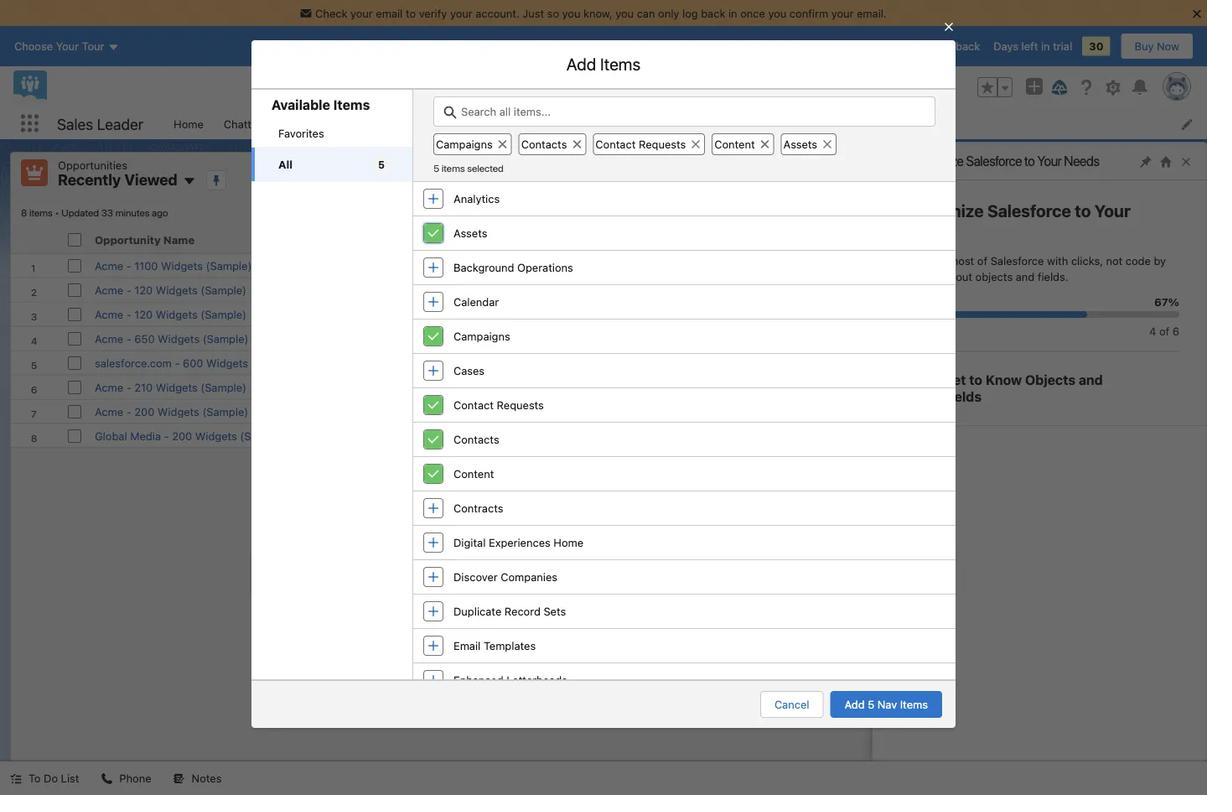 Task type: locate. For each thing, give the bounding box(es) containing it.
1 horizontal spatial requests
[[639, 138, 686, 150]]

contact inside option
[[596, 138, 636, 150]]

0 horizontal spatial home
[[174, 117, 204, 130]]

acme - 120 widgets (sample) link for negotiation
[[95, 283, 247, 296]]

home link
[[164, 108, 214, 139]]

0 vertical spatial needs
[[1065, 153, 1100, 169]]

2 acme - 120 widgets (sample) link from the top
[[95, 308, 247, 320]]

2 vertical spatial cb
[[1025, 381, 1040, 393]]

1 vertical spatial more
[[875, 284, 901, 296]]

6 acme (sample) from the top
[[414, 405, 492, 418]]

nav
[[878, 698, 898, 711]]

opportunity name element
[[88, 226, 418, 254]]

contacts up contracts at the left of the page
[[454, 433, 500, 446]]

3 you from the left
[[769, 7, 787, 19]]

salesforce up list view controls image
[[967, 153, 1023, 169]]

0 horizontal spatial text default image
[[10, 773, 22, 785]]

reports
[[455, 117, 494, 130]]

-
[[126, 259, 131, 272], [126, 283, 131, 296], [126, 308, 131, 320], [126, 332, 131, 345], [175, 356, 180, 369], [126, 381, 131, 393], [126, 405, 131, 418], [164, 429, 169, 442]]

needs inside customize salesforce to your needs
[[900, 222, 951, 242]]

media for -
[[130, 429, 161, 442]]

1 11/15/2023 from the top
[[920, 283, 975, 296]]

leave feedback link
[[898, 40, 981, 52]]

text default image inside to do list button
[[10, 773, 22, 785]]

1 vertical spatial acme - 120 widgets (sample) link
[[95, 308, 247, 320]]

2 horizontal spatial to
[[1075, 201, 1091, 221]]

cb down fields.
[[1025, 308, 1040, 320]]

to
[[406, 7, 416, 19], [1025, 153, 1036, 169], [1075, 201, 1091, 221]]

letterheads
[[507, 674, 568, 686]]

you
[[562, 7, 581, 19], [616, 7, 634, 19], [769, 7, 787, 19]]

cell
[[61, 226, 88, 254], [1018, 277, 1153, 302], [1153, 277, 1197, 302], [648, 326, 827, 350], [1018, 326, 1153, 350], [648, 350, 827, 374], [1018, 350, 1153, 374], [1153, 350, 1197, 374], [1153, 374, 1197, 399], [648, 399, 827, 423], [1018, 399, 1153, 423], [1153, 399, 1197, 423], [648, 423, 827, 447], [1018, 423, 1153, 447], [1153, 423, 1197, 447]]

1 vertical spatial add
[[852, 284, 872, 296]]

salesforce up with
[[988, 201, 1072, 221]]

None search field
[[788, 192, 990, 218]]

personalize
[[360, 230, 419, 242]]

customize up search recently viewed list view. search field
[[907, 153, 964, 169]]

you right so on the top
[[562, 7, 581, 19]]

templates
[[484, 640, 536, 652]]

items left •
[[29, 207, 53, 218]]

customize salesforce to your needs up list view controls image
[[907, 153, 1100, 169]]

0 vertical spatial items
[[442, 162, 465, 174]]

media down the acme - 200 widgets (sample) 'link'
[[130, 429, 161, 442]]

record
[[505, 605, 541, 618]]

3 acme (sample) link from the top
[[414, 308, 492, 320]]

1 vertical spatial 11/15/2023
[[920, 308, 975, 320]]

acme - 120 widgets (sample) up acme - 650 widgets (sample) link
[[95, 308, 247, 320]]

you've
[[776, 230, 809, 242]]

customize salesforce to your needs up make the most of salesforce with clicks, not code by learning about objects and fields.
[[900, 201, 1131, 242]]

2 acme (sample) link from the top
[[414, 283, 492, 296]]

5 items selected
[[434, 162, 504, 174]]

1 vertical spatial contacts
[[454, 433, 500, 446]]

to up opportunity owner alias element
[[1075, 201, 1091, 221]]

sets
[[544, 605, 566, 618]]

contact requests inside option
[[596, 138, 686, 150]]

add inside button
[[852, 284, 872, 296]]

leave feedback
[[898, 40, 981, 52]]

0 vertical spatial won
[[693, 308, 716, 320]]

- down opportunity
[[126, 283, 131, 296]]

200 down acme - 200 widgets (sample)
[[172, 429, 192, 442]]

progress bar progress bar
[[900, 311, 1180, 318]]

0 horizontal spatial contact requests
[[454, 399, 544, 411]]

name inside account name button
[[462, 233, 493, 246]]

clicks,
[[1072, 254, 1104, 267]]

5 left nav
[[868, 698, 875, 711]]

2 120 from the top
[[134, 308, 153, 320]]

contact up global media (sample)
[[454, 399, 494, 411]]

0 vertical spatial customize salesforce to your needs
[[907, 153, 1100, 169]]

contacts down accounts
[[521, 138, 567, 150]]

global for global media (sample)
[[414, 429, 447, 442]]

1 vertical spatial your
[[1095, 201, 1131, 221]]

1 global from the left
[[95, 429, 127, 442]]

1 vertical spatial acme - 120 widgets (sample)
[[95, 308, 247, 320]]

0 vertical spatial leader
[[97, 115, 144, 133]]

your left email. on the right of the page
[[832, 7, 854, 19]]

available items
[[272, 96, 370, 112]]

items inside button
[[901, 698, 928, 711]]

add inside button
[[845, 698, 865, 711]]

opportunities inside list item
[[626, 117, 695, 130]]

content inside option
[[715, 138, 755, 150]]

acme (sample)
[[414, 259, 492, 272], [414, 283, 492, 296], [414, 308, 492, 320], [414, 332, 492, 345], [414, 381, 492, 393], [414, 405, 492, 418]]

0 vertical spatial requests
[[639, 138, 686, 150]]

closed won for 11/15/2023
[[655, 308, 716, 320]]

2 horizontal spatial 5
[[868, 698, 875, 711]]

text default image
[[10, 773, 22, 785], [173, 773, 185, 785]]

widgets right 1100
[[161, 259, 203, 272]]

content up contracts at the left of the page
[[454, 468, 494, 480]]

list box containing analytics
[[413, 182, 956, 795]]

0 vertical spatial campaigns
[[436, 138, 493, 150]]

10/21/2022
[[918, 332, 975, 345]]

list box for items
[[413, 182, 956, 795]]

progress bar
[[913, 378, 933, 398]]

acme (sample) link
[[414, 259, 492, 272], [414, 283, 492, 296], [414, 308, 492, 320], [414, 332, 492, 345], [414, 381, 492, 393], [414, 405, 492, 418]]

1 closed from the top
[[655, 308, 690, 320]]

1 horizontal spatial items
[[442, 162, 465, 174]]

4/16/2023
[[923, 356, 975, 369]]

duplicate
[[454, 605, 502, 618]]

1 vertical spatial items
[[29, 207, 53, 218]]

0 vertical spatial acme - 120 widgets (sample)
[[95, 283, 247, 296]]

learn more link
[[565, 242, 623, 255]]

2 won from the top
[[693, 381, 716, 393]]

your
[[1038, 153, 1062, 169], [1095, 201, 1131, 221]]

0 horizontal spatial in
[[729, 7, 738, 19]]

acme for second "acme (sample)" link from the top of the recently viewed grid
[[414, 283, 443, 296]]

name up background
[[462, 233, 493, 246]]

acme - 120 widgets (sample) link up acme - 650 widgets (sample) link
[[95, 308, 247, 320]]

add for add more items
[[852, 284, 872, 296]]

your up select list display icon
[[1038, 153, 1062, 169]]

1 horizontal spatial contact requests
[[596, 138, 686, 150]]

1 vertical spatial campaigns
[[454, 330, 511, 343]]

1 horizontal spatial opportunities
[[626, 117, 695, 130]]

in right back
[[729, 7, 738, 19]]

add for add 5 nav items
[[845, 698, 865, 711]]

acme - 120 widgets (sample) down acme - 1100 widgets (sample)
[[95, 283, 247, 296]]

120 up 650
[[134, 308, 153, 320]]

1 salesforce.com from the left
[[95, 356, 172, 369]]

to up list view controls image
[[1025, 153, 1036, 169]]

11/15/2023 down about
[[920, 283, 975, 296]]

home left chatter
[[174, 117, 204, 130]]

won
[[693, 308, 716, 320], [693, 381, 716, 393]]

2 global from the left
[[414, 429, 447, 442]]

1 acme (sample) link from the top
[[414, 259, 492, 272]]

1 horizontal spatial content
[[715, 138, 755, 150]]

2 cb from the top
[[1025, 308, 1040, 320]]

contact
[[596, 138, 636, 150], [454, 399, 494, 411]]

content
[[715, 138, 755, 150], [454, 468, 494, 480]]

acme - 120 widgets (sample) link down acme - 1100 widgets (sample)
[[95, 283, 247, 296]]

group
[[978, 77, 1013, 97]]

2 acme - 120 widgets (sample) from the top
[[95, 308, 247, 320]]

items down 'learning'
[[904, 284, 932, 296]]

1 acme - 120 widgets (sample) link from the top
[[95, 283, 247, 296]]

5 inside list
[[378, 159, 385, 170]]

1 vertical spatial to
[[1025, 153, 1036, 169]]

2 text default image from the left
[[173, 773, 185, 785]]

2 you from the left
[[616, 7, 634, 19]]

4 acme (sample) from the top
[[414, 332, 492, 345]]

recently viewed status
[[21, 207, 62, 218]]

digital experiences home
[[454, 536, 584, 549]]

2 closed from the top
[[655, 381, 690, 393]]

11/15/2023
[[920, 283, 975, 296], [920, 308, 975, 320]]

list view controls image
[[993, 192, 1030, 218]]

•
[[55, 207, 59, 218]]

needs up select list display icon
[[1065, 153, 1100, 169]]

more inside button
[[875, 284, 901, 296]]

duplicate record sets
[[454, 605, 566, 618]]

2 horizontal spatial items
[[745, 230, 773, 242]]

1 vertical spatial 120
[[134, 308, 153, 320]]

widgets right 600
[[206, 356, 248, 369]]

0 vertical spatial contact
[[596, 138, 636, 150]]

5 inside button
[[868, 698, 875, 711]]

items inside button
[[904, 284, 932, 296]]

0 horizontal spatial you
[[562, 7, 581, 19]]

name inside opportunity name button
[[163, 233, 195, 246]]

text default image inside notes button
[[173, 773, 185, 785]]

1 horizontal spatial name
[[462, 233, 493, 246]]

your up opportunity owner alias element
[[1095, 201, 1131, 221]]

0 horizontal spatial items
[[29, 207, 53, 218]]

leave
[[898, 40, 928, 52]]

1 horizontal spatial you
[[616, 7, 634, 19]]

2 vertical spatial salesforce
[[991, 254, 1045, 267]]

widgets
[[161, 259, 203, 272], [156, 283, 198, 296], [156, 308, 198, 320], [158, 332, 200, 345], [206, 356, 248, 369], [156, 381, 198, 393], [158, 405, 200, 418], [195, 429, 237, 442]]

your left nav
[[422, 230, 444, 242]]

operations
[[518, 261, 574, 274]]

widgets down acme - 210 widgets (sample) link
[[158, 405, 200, 418]]

- left 210 at the left top of page
[[126, 381, 131, 393]]

campaigns up salesforce.com (sample)
[[454, 330, 511, 343]]

4 acme (sample) link from the top
[[414, 332, 492, 345]]

assets inside option
[[784, 138, 818, 150]]

2 11/15/2023 from the top
[[920, 308, 975, 320]]

salesforce.com up 210 at the left top of page
[[95, 356, 172, 369]]

contacts option
[[519, 127, 593, 155]]

analytics
[[454, 192, 500, 205]]

items inside recently viewed|opportunities|list view element
[[29, 207, 53, 218]]

name
[[163, 233, 195, 246], [462, 233, 493, 246]]

1 name from the left
[[163, 233, 195, 246]]

confirm
[[790, 7, 829, 19]]

name for opportunity name
[[163, 233, 195, 246]]

contact requests up global media (sample)
[[454, 399, 544, 411]]

requests up global media (sample)
[[497, 399, 544, 411]]

2 name from the left
[[462, 233, 493, 246]]

more
[[597, 242, 623, 255], [875, 284, 901, 296]]

content left remove content icon
[[715, 138, 755, 150]]

67% status
[[900, 285, 1180, 337]]

1 vertical spatial 200
[[172, 429, 192, 442]]

1 closed won from the top
[[655, 308, 716, 320]]

opportunity name button
[[88, 226, 389, 253]]

just
[[523, 7, 544, 19]]

1/14/2024
[[924, 429, 975, 442]]

salesforce.com - 600 widgets (sample) link
[[95, 356, 297, 369]]

acme - 210 widgets (sample) link
[[95, 381, 247, 393]]

not
[[1107, 254, 1123, 267]]

list box for sales
[[252, 317, 956, 512]]

acme - 120 widgets (sample) for negotiation
[[95, 283, 247, 296]]

home right experiences on the left bottom
[[554, 536, 584, 549]]

home inside list
[[174, 117, 204, 130]]

closed for 7/18/2023
[[655, 381, 690, 393]]

phone button
[[91, 762, 162, 795]]

1 vertical spatial customize
[[900, 201, 984, 221]]

email
[[376, 7, 403, 19]]

2 vertical spatial add
[[845, 698, 865, 711]]

rename
[[650, 230, 688, 242]]

more right learn at the left top of page
[[597, 242, 623, 255]]

more for add
[[875, 284, 901, 296]]

0 vertical spatial content
[[715, 138, 755, 150]]

remove
[[705, 230, 742, 242]]

items for selected
[[442, 162, 465, 174]]

0 vertical spatial home
[[174, 117, 204, 130]]

to right email
[[406, 7, 416, 19]]

text default image for to do list
[[10, 773, 22, 785]]

remove contacts image
[[572, 138, 583, 150]]

list
[[164, 108, 1208, 139], [252, 119, 413, 182]]

0 horizontal spatial leader
[[97, 115, 144, 133]]

close date element
[[827, 226, 1028, 254]]

2 vertical spatial to
[[1075, 201, 1091, 221]]

customize inside customize salesforce to your needs
[[900, 201, 984, 221]]

and right the items,
[[628, 230, 647, 242]]

leader up reorder on the left of page
[[536, 184, 587, 204]]

1 media from the left
[[130, 429, 161, 442]]

1 horizontal spatial text default image
[[173, 773, 185, 785]]

1 horizontal spatial 5
[[434, 162, 440, 174]]

11/15/2023 up 10/21/2022 in the top of the page
[[920, 308, 975, 320]]

learn more
[[565, 242, 623, 255]]

left
[[1022, 40, 1039, 52]]

0 horizontal spatial requests
[[497, 399, 544, 411]]

2 horizontal spatial you
[[769, 7, 787, 19]]

1 vertical spatial contact requests
[[454, 399, 544, 411]]

1 vertical spatial sales
[[492, 184, 532, 204]]

companies
[[501, 571, 558, 583]]

0 vertical spatial salesforce
[[967, 153, 1023, 169]]

1 horizontal spatial home
[[554, 536, 584, 549]]

1 acme (sample) from the top
[[414, 259, 492, 272]]

0 vertical spatial closed
[[655, 308, 690, 320]]

3 cb from the top
[[1025, 381, 1040, 393]]

global media (sample) link
[[414, 429, 530, 442]]

0 vertical spatial and
[[628, 230, 647, 242]]

0 vertical spatial assets
[[784, 138, 818, 150]]

0 horizontal spatial salesforce.com
[[95, 356, 172, 369]]

1 vertical spatial home
[[554, 536, 584, 549]]

1 vertical spatial content
[[454, 468, 494, 480]]

2 acme (sample) from the top
[[414, 283, 492, 296]]

select list display image
[[1033, 192, 1070, 218]]

acme - 120 widgets (sample) for closed won
[[95, 308, 247, 320]]

widgets up 600
[[158, 332, 200, 345]]

0 vertical spatial your
[[1038, 153, 1062, 169]]

assets
[[784, 138, 818, 150], [454, 227, 488, 239]]

1 text default image from the left
[[10, 773, 22, 785]]

requests left remove contact requests icon
[[639, 138, 686, 150]]

items left selected
[[442, 162, 465, 174]]

cb left with
[[1025, 259, 1040, 272]]

acme for 5th "acme (sample)" link
[[414, 381, 443, 393]]

1 vertical spatial needs
[[900, 222, 951, 242]]

your left email
[[351, 7, 373, 19]]

0 vertical spatial closed won
[[655, 308, 716, 320]]

8 items • updated 33 minutes ago
[[21, 207, 168, 218]]

buy
[[1135, 40, 1154, 52]]

acme for acme - 120 widgets (sample) link corresponding to closed won
[[95, 308, 123, 320]]

add 5 nav items
[[845, 698, 928, 711]]

customize up close date element
[[900, 201, 984, 221]]

opportunity name
[[95, 233, 195, 246]]

name up acme - 1100 widgets (sample)
[[163, 233, 195, 246]]

0 horizontal spatial to
[[406, 7, 416, 19]]

salesforce.com for salesforce.com - 600 widgets (sample)
[[95, 356, 172, 369]]

5 down campaigns option
[[434, 162, 440, 174]]

0 vertical spatial to
[[406, 7, 416, 19]]

1 vertical spatial closed
[[655, 381, 690, 393]]

closed
[[655, 308, 690, 320], [655, 381, 690, 393]]

contact right 'remove contacts' icon
[[596, 138, 636, 150]]

contact requests down search all items... search field
[[596, 138, 686, 150]]

and left fields.
[[1016, 270, 1035, 283]]

salesforce up objects
[[991, 254, 1045, 267]]

cb down progress bar progress bar
[[1025, 381, 1040, 393]]

acme for the acme - 200 widgets (sample) 'link'
[[95, 405, 123, 418]]

sales up recently
[[57, 115, 93, 133]]

you left can
[[616, 7, 634, 19]]

1 horizontal spatial your
[[1095, 201, 1131, 221]]

120 down 1100
[[134, 283, 153, 296]]

bar
[[468, 230, 485, 242]]

3 acme (sample) from the top
[[414, 308, 492, 320]]

personalize your nav bar for this app. reorder items, and rename or remove items you've added.
[[360, 230, 847, 242]]

available
[[272, 96, 330, 112]]

home
[[174, 117, 204, 130], [554, 536, 584, 549]]

customize
[[907, 153, 964, 169], [900, 201, 984, 221]]

in right left
[[1042, 40, 1051, 52]]

more down 'learning'
[[875, 284, 901, 296]]

items up "favorites" link
[[334, 96, 370, 112]]

5
[[378, 159, 385, 170], [434, 162, 440, 174], [868, 698, 875, 711]]

salesforce.com down calendar
[[414, 356, 491, 369]]

text default image for notes
[[173, 773, 185, 785]]

acme - 650 widgets (sample)
[[95, 332, 249, 345]]

you right once
[[769, 7, 787, 19]]

campaigns down reports
[[436, 138, 493, 150]]

add for add items
[[567, 54, 597, 74]]

acme - 210 widgets (sample)
[[95, 381, 247, 393]]

campaigns
[[436, 138, 493, 150], [454, 330, 511, 343]]

dashboards list item
[[342, 108, 445, 139]]

5 for 5 items selected
[[434, 162, 440, 174]]

0 vertical spatial more
[[597, 242, 623, 255]]

text default image left to
[[10, 773, 22, 785]]

0 horizontal spatial 5
[[378, 159, 385, 170]]

1 vertical spatial assets
[[454, 227, 488, 239]]

sales down selected
[[492, 184, 532, 204]]

0 vertical spatial cb
[[1025, 259, 1040, 272]]

5 acme (sample) from the top
[[414, 381, 492, 393]]

1 vertical spatial requests
[[497, 399, 544, 411]]

1 won from the top
[[693, 308, 716, 320]]

1 horizontal spatial media
[[450, 429, 481, 442]]

list
[[61, 772, 79, 785]]

salesforce inside make the most of salesforce with clicks, not code by learning about objects and fields.
[[991, 254, 1045, 267]]

0 vertical spatial 200
[[134, 405, 155, 418]]

200 down 210 at the left top of page
[[134, 405, 155, 418]]

200
[[134, 405, 155, 418], [172, 429, 192, 442]]

cancel
[[775, 698, 810, 711]]

acme - 120 widgets (sample) link for closed won
[[95, 308, 247, 320]]

1 120 from the top
[[134, 283, 153, 296]]

0 vertical spatial add
[[567, 54, 597, 74]]

1 horizontal spatial leader
[[536, 184, 587, 204]]

1 acme - 120 widgets (sample) from the top
[[95, 283, 247, 296]]

1 vertical spatial and
[[1016, 270, 1035, 283]]

media down cases
[[450, 429, 481, 442]]

0 vertical spatial opportunities
[[626, 117, 695, 130]]

0 horizontal spatial name
[[163, 233, 195, 246]]

1 vertical spatial cb
[[1025, 308, 1040, 320]]

media for (sample)
[[450, 429, 481, 442]]

1 vertical spatial contact
[[454, 399, 494, 411]]

2 closed won from the top
[[655, 381, 716, 393]]

0 horizontal spatial opportunities
[[58, 159, 127, 171]]

items left the you've
[[745, 230, 773, 242]]

dashboards
[[352, 117, 413, 130]]

recently viewed|opportunities|list view element
[[10, 152, 1198, 762]]

needs up make
[[900, 222, 951, 242]]

items right nav
[[901, 698, 928, 711]]

of
[[978, 254, 988, 267]]

5 down the dashboards
[[378, 159, 385, 170]]

item number element
[[11, 226, 61, 254]]

1 vertical spatial salesforce
[[988, 201, 1072, 221]]

selected options: list box
[[434, 127, 844, 155]]

widgets down the acme - 200 widgets (sample) 'link'
[[195, 429, 237, 442]]

2 salesforce.com from the left
[[414, 356, 491, 369]]

2 media from the left
[[450, 429, 481, 442]]

sales
[[57, 115, 93, 133], [492, 184, 532, 204]]

0 vertical spatial 11/15/2023
[[920, 283, 975, 296]]

this
[[505, 230, 523, 242]]

acme for first "acme (sample)" link from the bottom
[[414, 405, 443, 418]]

0 horizontal spatial and
[[628, 230, 647, 242]]

0 vertical spatial contacts
[[521, 138, 567, 150]]

text default image left notes
[[173, 773, 185, 785]]

list box
[[413, 182, 956, 795], [252, 317, 956, 512]]

leader up recently viewed
[[97, 115, 144, 133]]

0 vertical spatial contact requests
[[596, 138, 686, 150]]

forecasts
[[282, 117, 332, 130]]

0 horizontal spatial global
[[95, 429, 127, 442]]

minutes
[[115, 207, 150, 218]]

1 vertical spatial closed won
[[655, 381, 716, 393]]



Task type: vqa. For each thing, say whether or not it's contained in the screenshot.
DON'T
no



Task type: describe. For each thing, give the bounding box(es) containing it.
log
[[683, 7, 698, 19]]

acme for acme - 120 widgets (sample) link related to negotiation
[[95, 283, 123, 296]]

remove content image
[[760, 138, 771, 150]]

widgets up acme - 200 widgets (sample)
[[156, 381, 198, 393]]

1 horizontal spatial sales
[[492, 184, 532, 204]]

acme for 4th "acme (sample)" link from the bottom of the recently viewed grid
[[414, 308, 443, 320]]

accounts list item
[[526, 108, 616, 139]]

nav
[[447, 230, 465, 242]]

learn
[[565, 242, 594, 255]]

calendar
[[454, 296, 499, 308]]

1 you from the left
[[562, 7, 581, 19]]

to do list
[[29, 772, 79, 785]]

0 vertical spatial in
[[729, 7, 738, 19]]

account name button
[[408, 226, 630, 253]]

campaigns option
[[434, 127, 519, 155]]

- left 1100
[[126, 259, 131, 272]]

with
[[1048, 254, 1069, 267]]

remove assets image
[[822, 138, 834, 150]]

add items
[[567, 54, 641, 74]]

cancel button
[[761, 691, 824, 718]]

enhanced letterheads
[[454, 674, 568, 686]]

salesforce.com for salesforce.com (sample)
[[414, 356, 491, 369]]

1 horizontal spatial to
[[1025, 153, 1036, 169]]

to do list button
[[0, 762, 89, 795]]

reorder
[[551, 230, 592, 242]]

- left 650
[[126, 332, 131, 345]]

remove contact requests image
[[690, 138, 702, 150]]

content option
[[712, 127, 781, 155]]

- up acme - 650 widgets (sample)
[[126, 308, 131, 320]]

closed won for 7/18/2023
[[655, 381, 716, 393]]

salesforce.com - 600 widgets (sample)
[[95, 356, 297, 369]]

closed for 11/15/2023
[[655, 308, 690, 320]]

new button
[[1136, 160, 1185, 185]]

0 horizontal spatial contact
[[454, 399, 494, 411]]

0 horizontal spatial sales
[[57, 115, 93, 133]]

progress bar image
[[900, 311, 1088, 318]]

search... button
[[410, 74, 746, 101]]

0 vertical spatial customize
[[907, 153, 964, 169]]

salesforce inside customize salesforce to your needs
[[988, 201, 1072, 221]]

account name element
[[408, 226, 658, 254]]

8
[[21, 207, 27, 218]]

reports list item
[[445, 108, 526, 139]]

account name
[[414, 233, 493, 246]]

- down the acme - 200 widgets (sample) 'link'
[[164, 429, 169, 442]]

discover companies
[[454, 571, 558, 583]]

1 vertical spatial opportunities
[[58, 159, 127, 171]]

the
[[930, 254, 947, 267]]

do
[[44, 772, 58, 785]]

verify
[[419, 7, 447, 19]]

acme - 650 widgets (sample) link
[[95, 332, 249, 345]]

acme for acme - 650 widgets (sample) link
[[95, 332, 123, 345]]

list containing home
[[164, 108, 1208, 139]]

make
[[900, 254, 927, 267]]

acme for 1st "acme (sample)" link
[[414, 259, 443, 272]]

to inside customize salesforce to your needs
[[1075, 201, 1091, 221]]

5 for 5
[[378, 159, 385, 170]]

code
[[1126, 254, 1151, 267]]

acme - 200 widgets (sample) link
[[95, 405, 248, 418]]

days left in trial
[[994, 40, 1073, 52]]

experiences
[[489, 536, 551, 549]]

favorites link
[[252, 119, 413, 147]]

campaigns inside campaigns option
[[436, 138, 493, 150]]

0 horizontal spatial your
[[1038, 153, 1062, 169]]

updated
[[62, 207, 99, 218]]

remove campaigns image
[[497, 138, 509, 150]]

email
[[454, 640, 481, 652]]

search...
[[443, 81, 488, 94]]

selected
[[467, 162, 504, 174]]

item number image
[[11, 226, 61, 253]]

trial
[[1054, 40, 1073, 52]]

Search all items... search field
[[434, 96, 936, 127]]

accounts
[[536, 117, 584, 130]]

to
[[29, 772, 41, 785]]

acme for third "acme (sample)" link from the bottom of the recently viewed grid
[[414, 332, 443, 345]]

recently viewed grid
[[11, 226, 1197, 448]]

10/15/2023
[[918, 259, 975, 272]]

opportunity owner alias element
[[1018, 226, 1153, 254]]

contacts inside contacts option
[[521, 138, 567, 150]]

assets option
[[781, 127, 844, 155]]

cases
[[454, 364, 485, 377]]

won for 11/15/2023
[[693, 308, 716, 320]]

33
[[101, 207, 113, 218]]

salesforce.com (sample) link
[[414, 356, 540, 369]]

add 5 nav items button
[[831, 691, 943, 718]]

new
[[1149, 166, 1172, 179]]

app
[[591, 184, 621, 204]]

know,
[[584, 7, 613, 19]]

list containing favorites
[[252, 119, 413, 182]]

items up 'search...' button
[[601, 54, 641, 74]]

your right verify
[[450, 7, 473, 19]]

check
[[315, 7, 348, 19]]

widgets up acme - 650 widgets (sample) link
[[156, 308, 198, 320]]

navigation
[[625, 184, 703, 204]]

global media - 200 widgets (sample) link
[[95, 429, 286, 442]]

requests inside option
[[639, 138, 686, 150]]

learning
[[900, 270, 941, 283]]

120 for closed won
[[134, 308, 153, 320]]

Search Recently Viewed list view. search field
[[788, 192, 990, 218]]

digital
[[454, 536, 486, 549]]

2 vertical spatial items
[[745, 230, 773, 242]]

5 acme (sample) link from the top
[[414, 381, 492, 393]]

favorites
[[278, 127, 324, 139]]

by
[[1154, 254, 1167, 267]]

- down acme - 210 widgets (sample)
[[126, 405, 131, 418]]

sales leader
[[57, 115, 144, 133]]

text default image
[[101, 773, 113, 785]]

negotiation
[[655, 283, 714, 296]]

global for global media - 200 widgets (sample)
[[95, 429, 127, 442]]

app.
[[526, 230, 548, 242]]

account
[[414, 233, 459, 246]]

120 for negotiation
[[134, 283, 153, 296]]

viewed
[[125, 171, 178, 189]]

edit sales leader app navigation items
[[460, 184, 747, 204]]

your inside customize salesforce to your needs
[[1095, 201, 1131, 221]]

1 horizontal spatial needs
[[1065, 153, 1100, 169]]

chatter link
[[214, 108, 272, 139]]

name for account name
[[462, 233, 493, 246]]

won for 7/18/2023
[[693, 381, 716, 393]]

for
[[488, 230, 502, 242]]

items up the 'remove'
[[707, 184, 747, 204]]

acme for acme - 1100 widgets (sample) link
[[95, 259, 123, 272]]

12/10/2023
[[918, 405, 975, 418]]

email.
[[857, 7, 887, 19]]

6 acme (sample) link from the top
[[414, 405, 492, 418]]

accounts link
[[526, 108, 594, 139]]

stage element
[[648, 226, 837, 254]]

acme - 1100 widgets (sample) link
[[95, 259, 252, 272]]

0 horizontal spatial content
[[454, 468, 494, 480]]

7/18/2023
[[924, 381, 975, 393]]

reports link
[[445, 108, 504, 139]]

contracts
[[454, 502, 504, 515]]

most
[[950, 254, 975, 267]]

1 vertical spatial customize salesforce to your needs
[[900, 201, 1131, 242]]

global media (sample)
[[414, 429, 530, 442]]

0 horizontal spatial 200
[[134, 405, 155, 418]]

opportunities list item
[[616, 108, 727, 139]]

0 horizontal spatial assets
[[454, 227, 488, 239]]

30
[[1090, 40, 1104, 52]]

ago
[[152, 207, 168, 218]]

so
[[547, 7, 559, 19]]

1 cb from the top
[[1025, 259, 1040, 272]]

1 vertical spatial leader
[[536, 184, 587, 204]]

can
[[637, 7, 655, 19]]

1 horizontal spatial 200
[[172, 429, 192, 442]]

contact requests option
[[593, 127, 712, 155]]

- left 600
[[175, 356, 180, 369]]

acme for acme - 210 widgets (sample) link
[[95, 381, 123, 393]]

added.
[[812, 230, 847, 242]]

1 vertical spatial in
[[1042, 40, 1051, 52]]

feedback
[[931, 40, 981, 52]]

add more items
[[852, 284, 932, 296]]

widgets down acme - 1100 widgets (sample)
[[156, 283, 198, 296]]

background
[[454, 261, 515, 274]]

and inside make the most of salesforce with clicks, not code by learning about objects and fields.
[[1016, 270, 1035, 283]]

dashboards link
[[342, 108, 423, 139]]

more for learn
[[597, 242, 623, 255]]

items for •
[[29, 207, 53, 218]]



